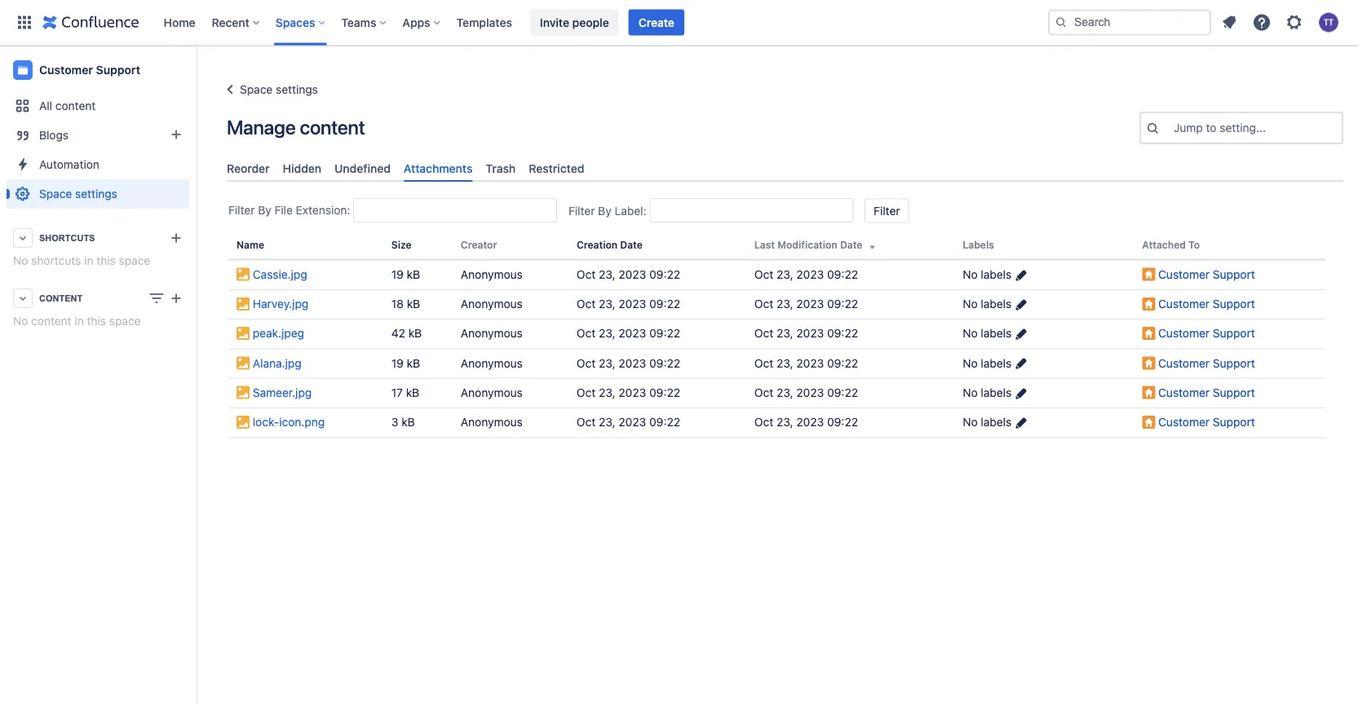 Task type: locate. For each thing, give the bounding box(es) containing it.
4 anonymous from the top
[[461, 357, 523, 370]]

jpeg file image for harvey.jpg
[[237, 298, 250, 311]]

content
[[39, 293, 83, 304]]

customer support for cassie.jpg
[[1159, 268, 1256, 281]]

labels for sameer.jpg
[[981, 386, 1012, 400]]

kb for cassie.jpg
[[407, 268, 420, 281]]

kb right 18
[[407, 297, 421, 311]]

support for cassie.jpg
[[1214, 268, 1256, 281]]

0 vertical spatial settings
[[276, 83, 318, 96]]

customer support link
[[7, 54, 189, 87], [1159, 268, 1256, 281], [1159, 297, 1256, 311], [1159, 327, 1256, 340], [1159, 357, 1256, 370], [1159, 386, 1256, 400], [1159, 416, 1256, 429]]

3 labels from the top
[[981, 327, 1012, 340]]

support for harvey.jpg
[[1214, 297, 1256, 311]]

2023
[[619, 268, 647, 281], [797, 268, 824, 281], [619, 297, 647, 311], [797, 297, 824, 311], [619, 327, 647, 340], [797, 327, 824, 340], [619, 357, 647, 370], [797, 357, 824, 370], [619, 386, 647, 400], [797, 386, 824, 400], [619, 416, 647, 429], [797, 416, 824, 429]]

labels for alana.jpg
[[981, 357, 1012, 370]]

0 vertical spatial content
[[55, 99, 96, 113]]

create link
[[629, 9, 685, 36]]

appswitcher icon image
[[15, 13, 34, 32]]

no shortcuts in this space
[[13, 254, 150, 268]]

space settings link down automation
[[7, 180, 189, 209]]

jpeg file image down the 'name' 'button' at the left of page
[[237, 268, 250, 281]]

harvey.jpg
[[253, 297, 309, 311]]

jpeg file image up png file image
[[237, 387, 250, 400]]

modification
[[778, 240, 838, 251]]

1 vertical spatial space
[[39, 187, 72, 201]]

customer support link for peak.jpeg
[[1159, 327, 1256, 340]]

1 vertical spatial this
[[87, 315, 106, 328]]

19 down 'size'
[[392, 268, 404, 281]]

customer support link for alana.jpg
[[1159, 357, 1256, 370]]

1 jpeg file image from the top
[[237, 268, 250, 281]]

add shortcut image
[[167, 229, 186, 248]]

labels for peak.jpeg
[[981, 327, 1012, 340]]

change view image
[[147, 289, 167, 309]]

1 labels from the top
[[981, 268, 1012, 281]]

customer
[[39, 63, 93, 77], [1159, 268, 1210, 281], [1159, 297, 1210, 311], [1159, 327, 1210, 340], [1159, 357, 1210, 370], [1159, 386, 1210, 400], [1159, 416, 1210, 429]]

6 labels from the top
[[981, 416, 1012, 429]]

hidden link
[[276, 155, 328, 182]]

customer support for sameer.jpg
[[1159, 386, 1256, 400]]

0 horizontal spatial by
[[258, 204, 272, 217]]

this for shortcuts
[[97, 254, 116, 268]]

19 up '17'
[[392, 357, 404, 370]]

1 19 from the top
[[392, 268, 404, 281]]

0 horizontal spatial space
[[39, 187, 72, 201]]

2 19 from the top
[[392, 357, 404, 370]]

2 19 kb from the top
[[392, 357, 420, 370]]

confluence image
[[42, 13, 139, 32], [42, 13, 139, 32]]

settings up manage content
[[276, 83, 318, 96]]

1 horizontal spatial in
[[84, 254, 93, 268]]

1 vertical spatial in
[[75, 315, 84, 328]]

23,
[[599, 268, 616, 281], [777, 268, 794, 281], [599, 297, 616, 311], [777, 297, 794, 311], [599, 327, 616, 340], [777, 327, 794, 340], [599, 357, 616, 370], [777, 357, 794, 370], [599, 386, 616, 400], [777, 386, 794, 400], [599, 416, 616, 429], [777, 416, 794, 429]]

0 horizontal spatial filter
[[229, 204, 255, 217]]

19 kb
[[392, 268, 420, 281], [392, 357, 420, 370]]

by
[[258, 204, 272, 217], [598, 204, 612, 217]]

recent
[[212, 16, 250, 29]]

teams
[[341, 16, 377, 29]]

2 vertical spatial content
[[31, 315, 72, 328]]

peak.jpeg
[[253, 327, 304, 340]]

space down content dropdown button
[[109, 315, 141, 328]]

0 horizontal spatial space settings link
[[7, 180, 189, 209]]

filter up the 'name' 'button' at the left of page
[[229, 204, 255, 217]]

banner
[[0, 0, 1359, 46]]

invite people button
[[530, 9, 619, 36]]

0 vertical spatial space settings
[[240, 83, 318, 96]]

no
[[13, 254, 28, 268], [963, 268, 978, 281], [963, 297, 978, 311], [13, 315, 28, 328], [963, 327, 978, 340], [963, 357, 978, 370], [963, 386, 978, 400], [963, 416, 978, 429]]

1 vertical spatial space settings
[[39, 187, 117, 201]]

create a blog image
[[167, 125, 186, 144]]

2 date from the left
[[841, 240, 863, 251]]

alana.jpg link
[[253, 357, 302, 370]]

anonymous for sameer.jpg
[[461, 386, 523, 400]]

5 labels from the top
[[981, 386, 1012, 400]]

filter by file extension:
[[229, 204, 350, 217]]

1 no labels from the top
[[963, 268, 1012, 281]]

attachments link
[[397, 155, 479, 182]]

6 anonymous from the top
[[461, 416, 523, 429]]

date right modification
[[841, 240, 863, 251]]

jpeg file image for sameer.jpg
[[237, 387, 250, 400]]

kb right 42
[[409, 327, 422, 340]]

settings down automation link
[[75, 187, 117, 201]]

jpeg file image
[[237, 268, 250, 281], [237, 298, 250, 311], [237, 357, 250, 370], [237, 387, 250, 400]]

in
[[84, 254, 93, 268], [75, 315, 84, 328]]

date right creation
[[621, 240, 643, 251]]

content
[[55, 99, 96, 113], [300, 116, 365, 139], [31, 315, 72, 328]]

content up undefined
[[300, 116, 365, 139]]

support for alana.jpg
[[1214, 357, 1256, 370]]

attachments
[[404, 162, 473, 175]]

1 horizontal spatial settings
[[276, 83, 318, 96]]

customer support inside 'link'
[[39, 63, 140, 77]]

1 horizontal spatial by
[[598, 204, 612, 217]]

filter for filter by label:
[[569, 204, 595, 217]]

banner containing home
[[0, 0, 1359, 46]]

content for all
[[55, 99, 96, 113]]

anonymous
[[461, 268, 523, 281], [461, 297, 523, 311], [461, 327, 523, 340], [461, 357, 523, 370], [461, 386, 523, 400], [461, 416, 523, 429]]

kb down 42 kb
[[407, 357, 420, 370]]

2 by from the left
[[598, 204, 612, 217]]

customer support for harvey.jpg
[[1159, 297, 1256, 311]]

cassie.jpg link
[[253, 268, 307, 281]]

1 vertical spatial 19
[[392, 357, 404, 370]]

0 horizontal spatial date
[[621, 240, 643, 251]]

by left file
[[258, 204, 272, 217]]

Filter By File Extension: text field
[[354, 198, 558, 223]]

09:22
[[650, 268, 681, 281], [828, 268, 859, 281], [650, 297, 681, 311], [828, 297, 859, 311], [650, 327, 681, 340], [828, 327, 859, 340], [650, 357, 681, 370], [828, 357, 859, 370], [650, 386, 681, 400], [828, 386, 859, 400], [650, 416, 681, 429], [828, 416, 859, 429]]

all content link
[[7, 91, 189, 121]]

labels
[[981, 268, 1012, 281], [981, 297, 1012, 311], [981, 327, 1012, 340], [981, 357, 1012, 370], [981, 386, 1012, 400], [981, 416, 1012, 429]]

jpeg file image
[[237, 327, 250, 340]]

apps
[[403, 16, 431, 29]]

shortcuts button
[[7, 224, 189, 253]]

4 jpeg file image from the top
[[237, 387, 250, 400]]

oct 23, 2023 09:22
[[577, 268, 681, 281], [755, 268, 859, 281], [577, 297, 681, 311], [755, 297, 859, 311], [577, 327, 681, 340], [755, 327, 859, 340], [577, 357, 681, 370], [755, 357, 859, 370], [577, 386, 681, 400], [755, 386, 859, 400], [577, 416, 681, 429], [755, 416, 859, 429]]

1 vertical spatial content
[[300, 116, 365, 139]]

1 horizontal spatial filter
[[569, 204, 595, 217]]

no labels
[[963, 268, 1012, 281], [963, 297, 1012, 311], [963, 327, 1012, 340], [963, 357, 1012, 370], [963, 386, 1012, 400], [963, 416, 1012, 429]]

4 no labels from the top
[[963, 357, 1012, 370]]

content right the all
[[55, 99, 96, 113]]

filter for filter by file extension:
[[229, 204, 255, 217]]

4 labels from the top
[[981, 357, 1012, 370]]

0 vertical spatial 19
[[392, 268, 404, 281]]

jpeg file image for alana.jpg
[[237, 357, 250, 370]]

1 date from the left
[[621, 240, 643, 251]]

5 no labels from the top
[[963, 386, 1012, 400]]

by for file
[[258, 204, 272, 217]]

space up manage
[[240, 83, 273, 96]]

0 vertical spatial in
[[84, 254, 93, 268]]

space settings link
[[220, 80, 318, 100], [7, 180, 189, 209]]

shortcuts
[[39, 233, 95, 243]]

lock-
[[253, 416, 279, 429]]

peak.jpeg link
[[253, 327, 304, 340]]

size
[[392, 240, 412, 251]]

settings
[[276, 83, 318, 96], [75, 187, 117, 201]]

space settings up manage content
[[240, 83, 318, 96]]

5 anonymous from the top
[[461, 386, 523, 400]]

customer for cassie.jpg
[[1159, 268, 1210, 281]]

0 vertical spatial 19 kb
[[392, 268, 420, 281]]

space settings down automation
[[39, 187, 117, 201]]

2 jpeg file image from the top
[[237, 298, 250, 311]]

2 filter from the left
[[569, 204, 595, 217]]

this down shortcuts dropdown button
[[97, 254, 116, 268]]

6 no labels from the top
[[963, 416, 1012, 429]]

1 vertical spatial space
[[109, 315, 141, 328]]

2 anonymous from the top
[[461, 297, 523, 311]]

space settings link up manage
[[220, 80, 318, 100]]

0 horizontal spatial space settings
[[39, 187, 117, 201]]

tab list
[[220, 155, 1351, 182]]

icon.png
[[279, 416, 325, 429]]

to
[[1189, 240, 1201, 251]]

oct
[[577, 268, 596, 281], [755, 268, 774, 281], [577, 297, 596, 311], [755, 297, 774, 311], [577, 327, 596, 340], [755, 327, 774, 340], [577, 357, 596, 370], [755, 357, 774, 370], [577, 386, 596, 400], [755, 386, 774, 400], [577, 416, 596, 429], [755, 416, 774, 429]]

reorder
[[227, 162, 270, 175]]

19 kb for alana.jpg
[[392, 357, 420, 370]]

0 vertical spatial this
[[97, 254, 116, 268]]

3 anonymous from the top
[[461, 327, 523, 340]]

kb for alana.jpg
[[407, 357, 420, 370]]

19 for alana.jpg
[[392, 357, 404, 370]]

customer support link for harvey.jpg
[[1159, 297, 1256, 311]]

1 by from the left
[[258, 204, 272, 217]]

setting...
[[1220, 121, 1267, 135]]

undefined
[[335, 162, 391, 175]]

filter up creation
[[569, 204, 595, 217]]

automation link
[[7, 150, 189, 180]]

customer for peak.jpeg
[[1159, 327, 1210, 340]]

last modification date button
[[755, 240, 879, 251]]

1 vertical spatial space settings link
[[7, 180, 189, 209]]

content down content on the left top
[[31, 315, 72, 328]]

19 kb for cassie.jpg
[[392, 268, 420, 281]]

1 anonymous from the top
[[461, 268, 523, 281]]

collapse sidebar image
[[178, 54, 214, 87]]

jpeg file image up jpeg file image
[[237, 298, 250, 311]]

no labels for lock-icon.png
[[963, 416, 1012, 429]]

space
[[240, 83, 273, 96], [39, 187, 72, 201]]

blogs link
[[7, 121, 189, 150]]

space down automation
[[39, 187, 72, 201]]

space
[[119, 254, 150, 268], [109, 315, 141, 328]]

in down content on the left top
[[75, 315, 84, 328]]

customer support
[[39, 63, 140, 77], [1159, 268, 1256, 281], [1159, 297, 1256, 311], [1159, 327, 1256, 340], [1159, 357, 1256, 370], [1159, 386, 1256, 400], [1159, 416, 1256, 429]]

anonymous for cassie.jpg
[[461, 268, 523, 281]]

customer support for peak.jpeg
[[1159, 327, 1256, 340]]

jpeg file image down jpeg file image
[[237, 357, 250, 370]]

19 kb up 17 kb
[[392, 357, 420, 370]]

support inside the space element
[[96, 63, 140, 77]]

None submit
[[865, 199, 910, 223]]

1 vertical spatial 19 kb
[[392, 357, 420, 370]]

kb right '17'
[[406, 386, 420, 400]]

global element
[[10, 0, 1046, 45]]

invite people
[[540, 16, 609, 29]]

1 filter from the left
[[229, 204, 255, 217]]

3 jpeg file image from the top
[[237, 357, 250, 370]]

anonymous for peak.jpeg
[[461, 327, 523, 340]]

cassie.jpg
[[253, 268, 307, 281]]

0 horizontal spatial in
[[75, 315, 84, 328]]

customer support link inside the space element
[[7, 54, 189, 87]]

0 horizontal spatial settings
[[75, 187, 117, 201]]

content button
[[7, 284, 189, 313]]

this down content dropdown button
[[87, 315, 106, 328]]

shortcuts
[[31, 254, 81, 268]]

search image
[[1055, 16, 1068, 29]]

kb right the 3
[[402, 416, 415, 429]]

19 kb down 'size'
[[392, 268, 420, 281]]

1 horizontal spatial date
[[841, 240, 863, 251]]

0 vertical spatial space
[[240, 83, 273, 96]]

no for sameer.jpg
[[963, 386, 978, 400]]

by left label:
[[598, 204, 612, 217]]

1 vertical spatial settings
[[75, 187, 117, 201]]

1 horizontal spatial space settings link
[[220, 80, 318, 100]]

3 no labels from the top
[[963, 327, 1012, 340]]

apps button
[[398, 9, 447, 36]]

1 horizontal spatial space settings
[[240, 83, 318, 96]]

settings inside the space element
[[75, 187, 117, 201]]

kb
[[407, 268, 420, 281], [407, 297, 421, 311], [409, 327, 422, 340], [407, 357, 420, 370], [406, 386, 420, 400], [402, 416, 415, 429]]

labels for cassie.jpg
[[981, 268, 1012, 281]]

2 labels from the top
[[981, 297, 1012, 311]]

customer for sameer.jpg
[[1159, 386, 1210, 400]]

no for alana.jpg
[[963, 357, 978, 370]]

space settings
[[240, 83, 318, 96], [39, 187, 117, 201]]

kb up "18 kb"
[[407, 268, 420, 281]]

1 19 kb from the top
[[392, 268, 420, 281]]

filter by label:
[[569, 204, 647, 217]]

customer for alana.jpg
[[1159, 357, 1210, 370]]

create
[[639, 16, 675, 29]]

in down shortcuts dropdown button
[[84, 254, 93, 268]]

0 vertical spatial space
[[119, 254, 150, 268]]

no for cassie.jpg
[[963, 268, 978, 281]]

2 no labels from the top
[[963, 297, 1012, 311]]

no content in this space
[[13, 315, 141, 328]]

support for sameer.jpg
[[1214, 386, 1256, 400]]

teams button
[[337, 9, 393, 36]]

trash
[[486, 162, 516, 175]]

space down shortcuts dropdown button
[[119, 254, 150, 268]]

kb for harvey.jpg
[[407, 297, 421, 311]]



Task type: vqa. For each thing, say whether or not it's contained in the screenshot.
Task icon for Product and Marketing kickoff meeting
no



Task type: describe. For each thing, give the bounding box(es) containing it.
file
[[275, 204, 293, 217]]

home
[[164, 16, 196, 29]]

space element
[[0, 46, 196, 706]]

settings icon image
[[1285, 13, 1305, 32]]

notification icon image
[[1220, 13, 1240, 32]]

lock-icon.png
[[253, 416, 325, 429]]

jump to setting...
[[1174, 121, 1267, 135]]

spaces
[[276, 16, 315, 29]]

space settings inside the space element
[[39, 187, 117, 201]]

customer support link for cassie.jpg
[[1159, 268, 1256, 281]]

spaces button
[[271, 9, 332, 36]]

anonymous for alana.jpg
[[461, 357, 523, 370]]

png file image
[[237, 416, 250, 429]]

creation
[[577, 240, 618, 251]]

templates
[[457, 16, 512, 29]]

trash link
[[479, 155, 523, 182]]

42
[[392, 327, 406, 340]]

all
[[39, 99, 52, 113]]

no labels for cassie.jpg
[[963, 268, 1012, 281]]

1 horizontal spatial space
[[240, 83, 273, 96]]

extension:
[[296, 204, 350, 217]]

last modification date
[[755, 240, 863, 251]]

sameer.jpg link
[[253, 386, 312, 400]]

jpeg file image for cassie.jpg
[[237, 268, 250, 281]]

templates link
[[452, 9, 517, 36]]

0 vertical spatial space settings link
[[220, 80, 318, 100]]

customer for harvey.jpg
[[1159, 297, 1210, 311]]

no labels for peak.jpeg
[[963, 327, 1012, 340]]

manage
[[227, 116, 296, 139]]

space for no shortcuts in this space
[[119, 254, 150, 268]]

labels for lock-icon.png
[[981, 416, 1012, 429]]

label:
[[615, 204, 647, 217]]

by for label:
[[598, 204, 612, 217]]

lock-icon.png link
[[253, 416, 325, 429]]

restricted
[[529, 162, 585, 175]]

recent button
[[207, 9, 266, 36]]

help icon image
[[1253, 13, 1272, 32]]

17 kb
[[392, 386, 420, 400]]

no for lock-icon.png
[[963, 416, 978, 429]]

alana.jpg
[[253, 357, 302, 370]]

no for harvey.jpg
[[963, 297, 978, 311]]

support for lock-icon.png
[[1214, 416, 1256, 429]]

kb for peak.jpeg
[[409, 327, 422, 340]]

blogs
[[39, 129, 69, 142]]

automation
[[39, 158, 99, 171]]

content for no
[[31, 315, 72, 328]]

create a page image
[[167, 289, 186, 309]]

jump
[[1174, 121, 1204, 135]]

hidden
[[283, 162, 322, 175]]

tab list containing reorder
[[220, 155, 1351, 182]]

labels
[[963, 240, 995, 251]]

in for shortcuts
[[84, 254, 93, 268]]

creator
[[461, 240, 497, 251]]

last
[[755, 240, 775, 251]]

kb for lock-icon.png
[[402, 416, 415, 429]]

Search field
[[1049, 9, 1212, 36]]

reorder link
[[220, 155, 276, 182]]

customer support link for lock-icon.png
[[1159, 416, 1256, 429]]

18
[[392, 297, 404, 311]]

no labels for sameer.jpg
[[963, 386, 1012, 400]]

sameer.jpg
[[253, 386, 312, 400]]

customer support link for sameer.jpg
[[1159, 386, 1256, 400]]

no labels for harvey.jpg
[[963, 297, 1012, 311]]

to
[[1207, 121, 1217, 135]]

3 kb
[[392, 416, 415, 429]]

anonymous for harvey.jpg
[[461, 297, 523, 311]]

anonymous for lock-icon.png
[[461, 416, 523, 429]]

customer inside 'link'
[[39, 63, 93, 77]]

customer support for lock-icon.png
[[1159, 416, 1256, 429]]

size button
[[392, 240, 412, 251]]

this for content
[[87, 315, 106, 328]]

undefined link
[[328, 155, 397, 182]]

home link
[[159, 9, 200, 36]]

restricted link
[[523, 155, 591, 182]]

42 kb
[[392, 327, 422, 340]]

kb for sameer.jpg
[[406, 386, 420, 400]]

creation date button
[[577, 240, 643, 251]]

name button
[[237, 240, 264, 251]]

invite
[[540, 16, 570, 29]]

Filter By Label: text field
[[650, 198, 854, 223]]

attached
[[1143, 240, 1187, 251]]

customer support for alana.jpg
[[1159, 357, 1256, 370]]

customer for lock-icon.png
[[1159, 416, 1210, 429]]

in for content
[[75, 315, 84, 328]]

people
[[573, 16, 609, 29]]

no labels for alana.jpg
[[963, 357, 1012, 370]]

content for manage
[[300, 116, 365, 139]]

your profile and preferences image
[[1320, 13, 1339, 32]]

all content
[[39, 99, 96, 113]]

labels for harvey.jpg
[[981, 297, 1012, 311]]

no for peak.jpeg
[[963, 327, 978, 340]]

19 for cassie.jpg
[[392, 268, 404, 281]]

Search settings text field
[[1174, 120, 1178, 136]]

creation date
[[577, 240, 643, 251]]

18 kb
[[392, 297, 421, 311]]

17
[[392, 386, 403, 400]]

3
[[392, 416, 399, 429]]

support for peak.jpeg
[[1214, 327, 1256, 340]]

manage content
[[227, 116, 365, 139]]

name
[[237, 240, 264, 251]]

attached to
[[1143, 240, 1201, 251]]

harvey.jpg link
[[253, 297, 309, 311]]

space for no content in this space
[[109, 315, 141, 328]]



